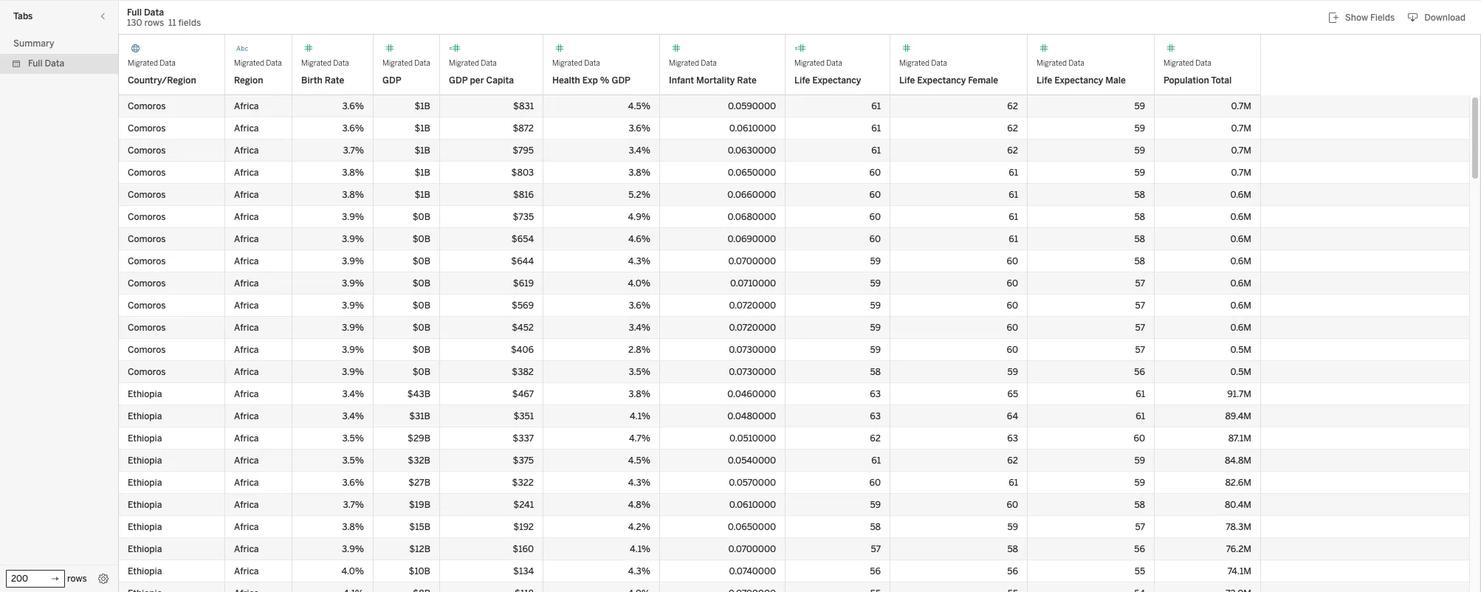 Task type: describe. For each thing, give the bounding box(es) containing it.
comoros for $569
[[128, 301, 166, 311]]

4.1% for 0.0480000
[[630, 411, 651, 422]]

63 for 0.0460000
[[870, 389, 881, 399]]

gdp inside migrated data health exp % gdp
[[612, 75, 631, 86]]

3.9% for $160
[[342, 544, 364, 555]]

africa for $452
[[234, 323, 259, 333]]

3.9% for $452
[[342, 323, 364, 333]]

10 migrated from the left
[[1037, 59, 1067, 68]]

6 row from the top
[[119, 206, 1469, 228]]

migrated data for infant mortality rate
[[669, 59, 717, 68]]

africa for $160
[[234, 544, 259, 555]]

female
[[968, 75, 998, 86]]

$43b
[[407, 389, 430, 399]]

expectancy inside migrated data life expectancy
[[812, 75, 861, 86]]

number image for health exp % gdp
[[552, 41, 567, 56]]

1 rate from the left
[[325, 75, 344, 86]]

africa for $351
[[234, 411, 259, 422]]

ethiopia for $32b
[[128, 456, 162, 466]]

tabs
[[13, 11, 33, 21]]

55
[[1135, 566, 1145, 577]]

per
[[470, 75, 484, 86]]

row group containing summary
[[0, 34, 118, 74]]

comoros for $382
[[128, 367, 166, 377]]

0.6m for 4.9%
[[1230, 212, 1252, 222]]

$0b for $644
[[413, 256, 430, 267]]

$735
[[513, 212, 534, 222]]

2 vertical spatial 63
[[1007, 433, 1018, 444]]

22 row from the top
[[119, 560, 1469, 583]]

data inside migrated data health exp % gdp
[[584, 59, 600, 68]]

$872
[[513, 123, 534, 134]]

3.4% up 2.8%
[[629, 323, 651, 333]]

$12b
[[409, 544, 430, 555]]

ethiopia for $15b
[[128, 522, 162, 532]]

migrated inside migrated data health exp % gdp
[[552, 59, 583, 68]]

africa for $192
[[234, 522, 259, 532]]

ethiopia for $12b
[[128, 544, 162, 555]]

africa for $337
[[234, 433, 259, 444]]

3.8% for $192
[[342, 522, 364, 532]]

total
[[1211, 75, 1232, 86]]

$816
[[513, 190, 534, 200]]

18 row from the top
[[119, 472, 1469, 494]]

$803
[[511, 168, 534, 178]]

91.7m
[[1227, 389, 1252, 399]]

0.6m for 3.4%
[[1230, 323, 1252, 333]]

africa for $816
[[234, 190, 259, 200]]

ethiopia for $43b
[[128, 389, 162, 399]]

comoros for $619
[[128, 278, 166, 289]]

6 number image from the left
[[1164, 41, 1178, 56]]

$1b for $803
[[415, 168, 430, 178]]

20 row from the top
[[119, 516, 1469, 538]]

0.5m for 56
[[1230, 367, 1252, 377]]

11 row from the top
[[119, 317, 1469, 339]]

1 vertical spatial rows
[[67, 573, 87, 584]]

1 row from the top
[[119, 95, 1469, 117]]

$382
[[512, 367, 534, 377]]

exp
[[582, 75, 598, 86]]

0.0720000 for 3.6%
[[729, 301, 776, 311]]

africa for $134
[[234, 566, 259, 577]]

life for life expectancy female
[[899, 75, 915, 86]]

fields
[[178, 17, 201, 28]]

africa for $872
[[234, 123, 259, 134]]

0.6m for 4.6%
[[1230, 234, 1252, 244]]

63 for 0.0480000
[[870, 411, 881, 422]]

0.0510000
[[730, 433, 776, 444]]

comoros for $735
[[128, 212, 166, 222]]

$0b for $452
[[413, 323, 430, 333]]

number image for life expectancy male
[[1037, 41, 1051, 56]]

comoros for $795
[[128, 145, 166, 156]]

$27b
[[408, 478, 430, 488]]

$795
[[513, 145, 534, 156]]

87.1m
[[1228, 433, 1252, 444]]

$467
[[512, 389, 534, 399]]

$644
[[511, 256, 534, 267]]

89.4m
[[1225, 411, 1252, 422]]

13 row from the top
[[119, 361, 1469, 383]]

84.8m
[[1225, 456, 1252, 466]]

data inside full data 130 rows  11 fields
[[144, 7, 164, 17]]

$32b
[[408, 456, 430, 466]]

3.9% for $569
[[342, 301, 364, 311]]

15 row from the top
[[119, 405, 1469, 428]]

africa for $644
[[234, 256, 259, 267]]

78.3m
[[1226, 522, 1252, 532]]

3.5% for $375
[[342, 456, 364, 466]]

full for full data
[[28, 58, 43, 69]]

3.4% left $31b
[[342, 411, 364, 422]]

5.2%
[[629, 190, 651, 200]]

12 row from the top
[[119, 339, 1469, 361]]

1 number image from the left
[[382, 41, 397, 56]]

$337
[[513, 433, 534, 444]]

migrated data population total
[[1164, 59, 1232, 86]]

$192
[[513, 522, 534, 532]]

0.0740000
[[729, 566, 776, 577]]

capita
[[486, 75, 514, 86]]

africa for $831
[[234, 101, 259, 111]]

health
[[552, 75, 580, 86]]

$831
[[513, 101, 534, 111]]

17 row from the top
[[119, 450, 1469, 472]]

2 row from the top
[[119, 117, 1469, 140]]

3.8% for $803
[[342, 168, 364, 178]]

4 row from the top
[[119, 162, 1469, 184]]

4.2%
[[628, 522, 651, 532]]

migrated data gdp
[[382, 59, 430, 86]]

57 for 4.0%
[[1135, 278, 1145, 289]]

africa for $654
[[234, 234, 259, 244]]

130
[[127, 17, 142, 28]]

4.9%
[[628, 212, 651, 222]]

$0b for $569
[[413, 301, 430, 311]]

male
[[1106, 75, 1126, 86]]

10 row from the top
[[119, 295, 1469, 317]]

62 for 0.0590000
[[1007, 101, 1018, 111]]

africa for $241
[[234, 500, 259, 510]]

0.7m for 0.0630000
[[1231, 145, 1252, 156]]

23 row from the top
[[119, 583, 1469, 592]]

0.0710000
[[730, 278, 776, 289]]

9 row from the top
[[119, 272, 1469, 295]]

5 row from the top
[[119, 184, 1469, 206]]

0.0590000
[[728, 101, 776, 111]]

62 for 0.0540000
[[1007, 456, 1018, 466]]

full data
[[28, 58, 64, 69]]

comoros for $831
[[128, 101, 166, 111]]

11
[[168, 17, 176, 28]]

$1b for $872
[[415, 123, 430, 134]]

number image for life expectancy female
[[899, 41, 914, 56]]

3.4% left $43b
[[342, 389, 364, 399]]

africa for $406
[[234, 345, 259, 355]]

0.7m for 0.0610000
[[1231, 123, 1252, 134]]

0.0480000
[[728, 411, 776, 422]]

0.0730000 for 2.8%
[[729, 345, 776, 355]]

$619
[[513, 278, 534, 289]]

%
[[600, 75, 609, 86]]

3.8% for $816
[[342, 190, 364, 200]]

number image for birth rate
[[301, 41, 316, 56]]

4.3% for 4.5%
[[628, 478, 651, 488]]

migrated data for region
[[234, 59, 282, 68]]

show fields
[[1345, 12, 1395, 23]]

3.5% for $337
[[342, 433, 364, 444]]

3.9% for $619
[[342, 278, 364, 289]]

migrated data gdp per capita
[[449, 59, 514, 86]]

migrated inside migrated data life expectancy
[[794, 59, 825, 68]]

africa for $803
[[234, 168, 259, 178]]

3.9% for $406
[[342, 345, 364, 355]]

2.8%
[[628, 345, 651, 355]]

$452
[[512, 323, 534, 333]]

0.0610000 for 4.8%
[[729, 500, 776, 510]]

0.0720000 for 3.4%
[[729, 323, 776, 333]]

infant
[[669, 75, 694, 86]]

0.0680000
[[728, 212, 776, 222]]

4.7%
[[629, 433, 651, 444]]

$406
[[511, 345, 534, 355]]

africa for $619
[[234, 278, 259, 289]]

2 rate from the left
[[737, 75, 757, 86]]

65
[[1007, 389, 1018, 399]]

3.4% up 5.2%
[[629, 145, 651, 156]]

64
[[1007, 411, 1018, 422]]



Task type: locate. For each thing, give the bounding box(es) containing it.
1 $0b from the top
[[413, 212, 430, 222]]

$10b
[[409, 566, 430, 577]]

0 horizontal spatial full
[[28, 58, 43, 69]]

4.1% down 4.2%
[[630, 544, 651, 555]]

6 migrated data from the left
[[1037, 59, 1084, 68]]

1 vertical spatial full
[[28, 58, 43, 69]]

full
[[127, 7, 142, 17], [28, 58, 43, 69]]

4 migrated data from the left
[[669, 59, 717, 68]]

1 vertical spatial 63
[[870, 411, 881, 422]]

4 0.6m from the top
[[1230, 256, 1252, 267]]

3.6% for $872
[[342, 123, 364, 134]]

80.4m
[[1225, 500, 1252, 510]]

number image up life expectancy female
[[899, 41, 914, 56]]

2 0.7m from the top
[[1231, 123, 1252, 134]]

$31b
[[409, 411, 430, 422]]

6 0.6m from the top
[[1230, 301, 1252, 311]]

0 vertical spatial full
[[127, 7, 142, 17]]

migrated data for country/region
[[128, 59, 176, 68]]

gdp right the birth rate
[[382, 75, 401, 86]]

row
[[119, 95, 1469, 117], [119, 117, 1469, 140], [119, 140, 1469, 162], [119, 162, 1469, 184], [119, 184, 1469, 206], [119, 206, 1469, 228], [119, 228, 1469, 250], [119, 250, 1469, 272], [119, 272, 1469, 295], [119, 295, 1469, 317], [119, 317, 1469, 339], [119, 339, 1469, 361], [119, 361, 1469, 383], [119, 383, 1469, 405], [119, 405, 1469, 428], [119, 428, 1469, 450], [119, 450, 1469, 472], [119, 472, 1469, 494], [119, 494, 1469, 516], [119, 516, 1469, 538], [119, 538, 1469, 560], [119, 560, 1469, 583], [119, 583, 1469, 592]]

expectancy
[[812, 75, 861, 86], [917, 75, 966, 86], [1055, 75, 1103, 86]]

0 horizontal spatial expectancy
[[812, 75, 861, 86]]

1 vertical spatial 3.7%
[[343, 500, 364, 510]]

summary
[[13, 38, 54, 49]]

1 horizontal spatial gdp
[[449, 75, 468, 86]]

1 vertical spatial 4.5%
[[628, 456, 651, 466]]

population
[[1164, 75, 1209, 86]]

2 life from the left
[[899, 75, 915, 86]]

2 $0b from the top
[[413, 234, 430, 244]]

migrated data health exp % gdp
[[552, 59, 631, 86]]

$1b
[[415, 101, 430, 111], [415, 123, 430, 134], [415, 145, 430, 156], [415, 168, 430, 178], [415, 190, 430, 200]]

africa for $735
[[234, 212, 259, 222]]

0.7m for 0.0590000
[[1231, 101, 1252, 111]]

0.7m
[[1231, 101, 1252, 111], [1231, 123, 1252, 134], [1231, 145, 1252, 156], [1231, 168, 1252, 178]]

comoros for $654
[[128, 234, 166, 244]]

2 $1b from the top
[[415, 123, 430, 134]]

4.6%
[[628, 234, 651, 244]]

3 gdp from the left
[[612, 75, 631, 86]]

$0b for $654
[[413, 234, 430, 244]]

4.5% down 4.7%
[[628, 456, 651, 466]]

2 0.0720000 from the top
[[729, 323, 776, 333]]

1 migrated from the left
[[128, 59, 158, 68]]

2 3.7% from the top
[[343, 500, 364, 510]]

migrated inside "migrated data gdp"
[[382, 59, 413, 68]]

2 horizontal spatial life
[[1037, 75, 1052, 86]]

rows right rows text field
[[67, 573, 87, 584]]

0.0650000 down '0.0570000'
[[728, 522, 776, 532]]

1 life from the left
[[794, 75, 810, 86]]

africa for $382
[[234, 367, 259, 377]]

$1b for $795
[[415, 145, 430, 156]]

$1b for $816
[[415, 190, 430, 200]]

expectancy for life expectancy male
[[1055, 75, 1103, 86]]

life expectancy male
[[1037, 75, 1126, 86]]

life expectancy female
[[899, 75, 998, 86]]

4.3% for 4.6%
[[628, 256, 651, 267]]

migrated data for life expectancy female
[[899, 59, 947, 68]]

0 vertical spatial 3.7%
[[343, 145, 364, 156]]

62
[[1007, 101, 1018, 111], [1007, 123, 1018, 134], [1007, 145, 1018, 156], [870, 433, 881, 444], [1007, 456, 1018, 466]]

2 expectancy from the left
[[917, 75, 966, 86]]

full down summary
[[28, 58, 43, 69]]

number image up migrated data life expectancy
[[794, 41, 809, 56]]

7 0.6m from the top
[[1230, 323, 1252, 333]]

0.0690000
[[728, 234, 776, 244]]

data inside migrated data population total
[[1196, 59, 1211, 68]]

0 vertical spatial rows
[[144, 17, 164, 28]]

3.7% for $1b
[[343, 145, 364, 156]]

0 vertical spatial 4.5%
[[628, 101, 651, 111]]

data inside "migrated data gdp"
[[414, 59, 430, 68]]

0 vertical spatial 0.0720000
[[729, 301, 776, 311]]

3.7% for $19b
[[343, 500, 364, 510]]

0 vertical spatial 63
[[870, 389, 881, 399]]

1 migrated data from the left
[[128, 59, 176, 68]]

4.0% left $10b
[[341, 566, 364, 577]]

2 africa from the top
[[234, 123, 259, 134]]

0.0610000 down '0.0570000'
[[729, 500, 776, 510]]

2 comoros from the top
[[128, 123, 166, 134]]

1 0.5m from the top
[[1230, 345, 1252, 355]]

2 0.6m from the top
[[1230, 212, 1252, 222]]

58
[[1134, 190, 1145, 200], [1134, 212, 1145, 222], [1134, 234, 1145, 244], [1134, 256, 1145, 267], [870, 367, 881, 377], [1134, 500, 1145, 510], [870, 522, 881, 532], [1007, 544, 1018, 555]]

3 life from the left
[[1037, 75, 1052, 86]]

view data table grid
[[119, 35, 1480, 592]]

0.6m
[[1230, 190, 1252, 200], [1230, 212, 1252, 222], [1230, 234, 1252, 244], [1230, 256, 1252, 267], [1230, 278, 1252, 289], [1230, 301, 1252, 311], [1230, 323, 1252, 333]]

$0b for $619
[[413, 278, 430, 289]]

10 comoros from the top
[[128, 301, 166, 311]]

3.9% for $654
[[342, 234, 364, 244]]

comoros for $644
[[128, 256, 166, 267]]

4.1% up 4.7%
[[630, 411, 651, 422]]

gdp inside "migrated data gdp"
[[382, 75, 401, 86]]

0.7m for 0.0650000
[[1231, 168, 1252, 178]]

full up geographic icon at the top left
[[127, 7, 142, 17]]

3.8%
[[342, 168, 364, 178], [629, 168, 651, 178], [342, 190, 364, 200], [629, 389, 651, 399], [342, 522, 364, 532]]

76.2m
[[1226, 544, 1252, 555]]

3.7%
[[343, 145, 364, 156], [343, 500, 364, 510]]

migrated data up region
[[234, 59, 282, 68]]

21 row from the top
[[119, 538, 1469, 560]]

$241
[[513, 500, 534, 510]]

gdp left per
[[449, 75, 468, 86]]

2 3.9% from the top
[[342, 234, 364, 244]]

string image
[[234, 41, 249, 56]]

$351
[[513, 411, 534, 422]]

16 africa from the top
[[234, 433, 259, 444]]

migrated data up country/region
[[128, 59, 176, 68]]

show fields button
[[1322, 8, 1402, 27]]

5 migrated from the left
[[449, 59, 479, 68]]

number image for infant mortality rate
[[669, 41, 684, 56]]

$654
[[512, 234, 534, 244]]

1 horizontal spatial rows
[[144, 17, 164, 28]]

$160
[[513, 544, 534, 555]]

3 4.3% from the top
[[628, 566, 651, 577]]

8 migrated from the left
[[794, 59, 825, 68]]

life
[[794, 75, 810, 86], [899, 75, 915, 86], [1037, 75, 1052, 86]]

4.5% for 0.0540000
[[628, 456, 651, 466]]

number image up the migrated data gdp per capita
[[449, 41, 464, 56]]

summary table element
[[0, 34, 118, 54]]

0 vertical spatial 3.5%
[[629, 367, 651, 377]]

3.6%
[[342, 101, 364, 111], [342, 123, 364, 134], [629, 123, 651, 134], [629, 301, 651, 311], [342, 478, 364, 488]]

data
[[144, 7, 164, 17], [45, 58, 64, 69], [160, 59, 176, 68], [266, 59, 282, 68], [333, 59, 349, 68], [414, 59, 430, 68], [481, 59, 497, 68], [584, 59, 600, 68], [701, 59, 717, 68], [826, 59, 842, 68], [931, 59, 947, 68], [1069, 59, 1084, 68], [1196, 59, 1211, 68]]

57
[[1135, 278, 1145, 289], [1135, 301, 1145, 311], [1135, 323, 1145, 333], [1135, 345, 1145, 355], [1135, 522, 1145, 532], [871, 544, 881, 555]]

country/region
[[128, 75, 196, 86]]

0.0650000
[[728, 168, 776, 178], [728, 522, 776, 532]]

$15b
[[409, 522, 430, 532]]

0 horizontal spatial gdp
[[382, 75, 401, 86]]

0.0570000
[[729, 478, 776, 488]]

rows left 11
[[144, 17, 164, 28]]

3 comoros from the top
[[128, 145, 166, 156]]

57 for 4.2%
[[1135, 522, 1145, 532]]

rate right birth
[[325, 75, 344, 86]]

1 $1b from the top
[[415, 101, 430, 111]]

4.0% down 4.6%
[[628, 278, 651, 289]]

mortality
[[696, 75, 735, 86]]

57 for 3.6%
[[1135, 301, 1145, 311]]

19 row from the top
[[119, 494, 1469, 516]]

1 vertical spatial 4.1%
[[630, 544, 651, 555]]

11 migrated from the left
[[1164, 59, 1194, 68]]

expectancy for life expectancy female
[[917, 75, 966, 86]]

1 expectancy from the left
[[812, 75, 861, 86]]

$0b for $735
[[413, 212, 430, 222]]

migrated data for birth rate
[[301, 59, 349, 68]]

8 row from the top
[[119, 250, 1469, 272]]

rows inside full data 130 rows  11 fields
[[144, 17, 164, 28]]

comoros
[[128, 101, 166, 111], [128, 123, 166, 134], [128, 145, 166, 156], [128, 168, 166, 178], [128, 190, 166, 200], [128, 212, 166, 222], [128, 234, 166, 244], [128, 256, 166, 267], [128, 278, 166, 289], [128, 301, 166, 311], [128, 323, 166, 333], [128, 345, 166, 355], [128, 367, 166, 377]]

16 row from the top
[[119, 428, 1469, 450]]

ethiopia for $31b
[[128, 411, 162, 422]]

0 horizontal spatial rate
[[325, 75, 344, 86]]

1 0.0730000 from the top
[[729, 345, 776, 355]]

gdp
[[382, 75, 401, 86], [449, 75, 468, 86], [612, 75, 631, 86]]

africa for $375
[[234, 456, 259, 466]]

4.0%
[[628, 278, 651, 289], [341, 566, 364, 577]]

2 4.5% from the top
[[628, 456, 651, 466]]

3.5% left $29b
[[342, 433, 364, 444]]

0 vertical spatial 0.0610000
[[729, 123, 776, 134]]

migrated inside migrated data population total
[[1164, 59, 1194, 68]]

2 0.0730000 from the top
[[729, 367, 776, 377]]

5 comoros from the top
[[128, 190, 166, 200]]

1 horizontal spatial number image
[[449, 41, 464, 56]]

rows
[[144, 17, 164, 28], [67, 573, 87, 584]]

0.0700000 up 0.0740000 at the bottom of page
[[728, 544, 776, 555]]

22 africa from the top
[[234, 566, 259, 577]]

1 vertical spatial 4.0%
[[341, 566, 364, 577]]

0 vertical spatial 0.0700000
[[728, 256, 776, 267]]

2 ethiopia from the top
[[128, 411, 162, 422]]

comoros for $452
[[128, 323, 166, 333]]

0 vertical spatial 4.0%
[[628, 278, 651, 289]]

ethiopia for $27b
[[128, 478, 162, 488]]

migrated data up infant
[[669, 59, 717, 68]]

0.6m for 3.6%
[[1230, 301, 1252, 311]]

number image up health
[[552, 41, 567, 56]]

$375
[[513, 456, 534, 466]]

migrated data for life expectancy male
[[1037, 59, 1084, 68]]

africa for $569
[[234, 301, 259, 311]]

$0b for $406
[[413, 345, 430, 355]]

59
[[1134, 101, 1145, 111], [1134, 123, 1145, 134], [1134, 145, 1145, 156], [1134, 168, 1145, 178], [870, 256, 881, 267], [870, 278, 881, 289], [870, 301, 881, 311], [870, 323, 881, 333], [870, 345, 881, 355], [1007, 367, 1018, 377], [1134, 456, 1145, 466], [1134, 478, 1145, 488], [870, 500, 881, 510], [1007, 522, 1018, 532]]

4.3% down 4.2%
[[628, 566, 651, 577]]

0.0700000 for 4.1%
[[728, 544, 776, 555]]

2 vertical spatial 3.5%
[[342, 456, 364, 466]]

3.5%
[[629, 367, 651, 377], [342, 433, 364, 444], [342, 456, 364, 466]]

7 ethiopia from the top
[[128, 522, 162, 532]]

0 vertical spatial 4.3%
[[628, 256, 651, 267]]

0.0460000
[[728, 389, 776, 399]]

data inside the migrated data gdp per capita
[[481, 59, 497, 68]]

6 africa from the top
[[234, 212, 259, 222]]

1 vertical spatial 0.0650000
[[728, 522, 776, 532]]

data inside migrated data life expectancy
[[826, 59, 842, 68]]

3.6% for $322
[[342, 478, 364, 488]]

show
[[1345, 12, 1368, 23]]

2 number image from the left
[[449, 41, 464, 56]]

migrated data up the birth rate
[[301, 59, 349, 68]]

life for life expectancy male
[[1037, 75, 1052, 86]]

0 horizontal spatial life
[[794, 75, 810, 86]]

africa for $795
[[234, 145, 259, 156]]

3.4%
[[629, 145, 651, 156], [629, 323, 651, 333], [342, 389, 364, 399], [342, 411, 364, 422]]

ethiopia for $10b
[[128, 566, 162, 577]]

$19b
[[409, 500, 430, 510]]

number image up "migrated data gdp" at the left
[[382, 41, 397, 56]]

11 africa from the top
[[234, 323, 259, 333]]

4.1%
[[630, 411, 651, 422], [630, 544, 651, 555]]

1 4.1% from the top
[[630, 411, 651, 422]]

3 migrated data from the left
[[301, 59, 349, 68]]

11 comoros from the top
[[128, 323, 166, 333]]

rows text field
[[6, 570, 65, 588]]

7 africa from the top
[[234, 234, 259, 244]]

number image up birth
[[301, 41, 316, 56]]

74.1m
[[1228, 566, 1252, 577]]

3.9% for $644
[[342, 256, 364, 267]]

15 africa from the top
[[234, 411, 259, 422]]

2 0.0650000 from the top
[[728, 522, 776, 532]]

4.5% for 0.0590000
[[628, 101, 651, 111]]

$322
[[512, 478, 534, 488]]

4 3.9% from the top
[[342, 278, 364, 289]]

1 vertical spatial 3.5%
[[342, 433, 364, 444]]

migrated inside the migrated data gdp per capita
[[449, 59, 479, 68]]

0.0660000
[[728, 190, 776, 200]]

$0b
[[413, 212, 430, 222], [413, 234, 430, 244], [413, 256, 430, 267], [413, 278, 430, 289], [413, 301, 430, 311], [413, 323, 430, 333], [413, 345, 430, 355], [413, 367, 430, 377]]

0 vertical spatial 0.5m
[[1230, 345, 1252, 355]]

3 3.9% from the top
[[342, 256, 364, 267]]

fields
[[1370, 12, 1395, 23]]

1 horizontal spatial 4.0%
[[628, 278, 651, 289]]

rate up the 0.0590000
[[737, 75, 757, 86]]

region
[[234, 75, 263, 86]]

56
[[1134, 367, 1145, 377], [1134, 544, 1145, 555], [870, 566, 881, 577], [1007, 566, 1018, 577]]

migrated
[[128, 59, 158, 68], [234, 59, 264, 68], [301, 59, 331, 68], [382, 59, 413, 68], [449, 59, 479, 68], [552, 59, 583, 68], [669, 59, 699, 68], [794, 59, 825, 68], [899, 59, 930, 68], [1037, 59, 1067, 68], [1164, 59, 1194, 68]]

9 migrated from the left
[[899, 59, 930, 68]]

birth
[[301, 75, 322, 86]]

1 vertical spatial 0.0730000
[[729, 367, 776, 377]]

ethiopia for $29b
[[128, 433, 162, 444]]

migrated data up life expectancy male
[[1037, 59, 1084, 68]]

3 row from the top
[[119, 140, 1469, 162]]

13 comoros from the top
[[128, 367, 166, 377]]

migrated data up life expectancy female
[[899, 59, 947, 68]]

number image up population at the top right
[[1164, 41, 1178, 56]]

7 row from the top
[[119, 228, 1469, 250]]

0.5m for 57
[[1230, 345, 1252, 355]]

migrated data life expectancy
[[794, 59, 861, 86]]

0.6m for 4.3%
[[1230, 256, 1252, 267]]

0 vertical spatial 0.0650000
[[728, 168, 776, 178]]

2 horizontal spatial number image
[[552, 41, 567, 56]]

1 gdp from the left
[[382, 75, 401, 86]]

0 horizontal spatial rows
[[67, 573, 87, 584]]

gdp for gdp
[[382, 75, 401, 86]]

$134
[[513, 566, 534, 577]]

3.9% for $735
[[342, 212, 364, 222]]

7 migrated from the left
[[669, 59, 699, 68]]

2 migrated from the left
[[234, 59, 264, 68]]

1 vertical spatial 0.0610000
[[729, 500, 776, 510]]

0.0720000
[[729, 301, 776, 311], [729, 323, 776, 333]]

0.0610000 down the 0.0590000
[[729, 123, 776, 134]]

number image up life expectancy male
[[1037, 41, 1051, 56]]

full data table element
[[0, 54, 118, 74]]

geographic image
[[128, 41, 143, 56]]

gdp right % on the left
[[612, 75, 631, 86]]

2 vertical spatial 4.3%
[[628, 566, 651, 577]]

2 0.0610000 from the top
[[729, 500, 776, 510]]

1 vertical spatial 0.0720000
[[729, 323, 776, 333]]

row group
[[0, 34, 118, 74], [119, 95, 1469, 317], [119, 317, 1469, 538], [119, 538, 1469, 592]]

0.0700000 down 0.0690000
[[728, 256, 776, 267]]

14 africa from the top
[[234, 389, 259, 399]]

comoros for $406
[[128, 345, 166, 355]]

0.0610000 for 3.6%
[[729, 123, 776, 134]]

full data 130 rows  11 fields
[[127, 7, 201, 28]]

ethiopia
[[128, 389, 162, 399], [128, 411, 162, 422], [128, 433, 162, 444], [128, 456, 162, 466], [128, 478, 162, 488], [128, 500, 162, 510], [128, 522, 162, 532], [128, 544, 162, 555], [128, 566, 162, 577]]

birth rate
[[301, 75, 344, 86]]

3 number image from the left
[[794, 41, 809, 56]]

2 4.1% from the top
[[630, 544, 651, 555]]

3 number image from the left
[[552, 41, 567, 56]]

3 $1b from the top
[[415, 145, 430, 156]]

number image for gdp per capita
[[449, 41, 464, 56]]

3.6% for $831
[[342, 101, 364, 111]]

0.0630000
[[728, 145, 776, 156]]

3.5% down 2.8%
[[629, 367, 651, 377]]

14 row from the top
[[119, 383, 1469, 405]]

1 vertical spatial 0.0700000
[[728, 544, 776, 555]]

$569
[[512, 301, 534, 311]]

ethiopia for $19b
[[128, 500, 162, 510]]

africa for $322
[[234, 478, 259, 488]]

2 horizontal spatial gdp
[[612, 75, 631, 86]]

2 gdp from the left
[[449, 75, 468, 86]]

comoros for $816
[[128, 190, 166, 200]]

18 africa from the top
[[234, 478, 259, 488]]

$29b
[[408, 433, 430, 444]]

comoros for $872
[[128, 123, 166, 134]]

0.0650000 for 3.8%
[[728, 168, 776, 178]]

1 horizontal spatial full
[[127, 7, 142, 17]]

82.6m
[[1225, 478, 1252, 488]]

0.0540000
[[728, 456, 776, 466]]

4.3%
[[628, 256, 651, 267], [628, 478, 651, 488], [628, 566, 651, 577]]

1 number image from the left
[[301, 41, 316, 56]]

0.0730000
[[729, 345, 776, 355], [729, 367, 776, 377]]

4 number image from the left
[[899, 41, 914, 56]]

6 ethiopia from the top
[[128, 500, 162, 510]]

3 $0b from the top
[[413, 256, 430, 267]]

0.6m for 4.0%
[[1230, 278, 1252, 289]]

62 for 0.0610000
[[1007, 123, 1018, 134]]

4.8%
[[628, 500, 651, 510]]

57 for 3.4%
[[1135, 323, 1145, 333]]

1 horizontal spatial life
[[899, 75, 915, 86]]

4.1% for 0.0700000
[[630, 544, 651, 555]]

1 0.0650000 from the top
[[728, 168, 776, 178]]

1 0.0700000 from the top
[[728, 256, 776, 267]]

19 africa from the top
[[234, 500, 259, 510]]

4.3% up the 4.8%
[[628, 478, 651, 488]]

2 horizontal spatial expectancy
[[1055, 75, 1103, 86]]

4.3% down 4.6%
[[628, 256, 651, 267]]

number image
[[382, 41, 397, 56], [449, 41, 464, 56], [552, 41, 567, 56]]

12 africa from the top
[[234, 345, 259, 355]]

7 $0b from the top
[[413, 345, 430, 355]]

6 3.9% from the top
[[342, 323, 364, 333]]

1 vertical spatial 0.5m
[[1230, 367, 1252, 377]]

number image
[[301, 41, 316, 56], [669, 41, 684, 56], [794, 41, 809, 56], [899, 41, 914, 56], [1037, 41, 1051, 56], [1164, 41, 1178, 56]]

row group containing ethiopia
[[119, 538, 1469, 592]]

1 vertical spatial 4.3%
[[628, 478, 651, 488]]

62 for 0.0630000
[[1007, 145, 1018, 156]]

0.0650000 down 0.0630000
[[728, 168, 776, 178]]

infant mortality rate
[[669, 75, 757, 86]]

life inside migrated data life expectancy
[[794, 75, 810, 86]]

0 horizontal spatial 4.0%
[[341, 566, 364, 577]]

number image up infant
[[669, 41, 684, 56]]

4.5%
[[628, 101, 651, 111], [628, 456, 651, 466]]

full inside full data 130 rows  11 fields
[[127, 7, 142, 17]]

13 africa from the top
[[234, 367, 259, 377]]

full for full data 130 rows  11 fields
[[127, 7, 142, 17]]

1 ethiopia from the top
[[128, 389, 162, 399]]

gdp inside the migrated data gdp per capita
[[449, 75, 468, 86]]

3.5% left $32b
[[342, 456, 364, 466]]

5 ethiopia from the top
[[128, 478, 162, 488]]

0 vertical spatial 0.0730000
[[729, 345, 776, 355]]

1 horizontal spatial expectancy
[[917, 75, 966, 86]]

1 0.6m from the top
[[1230, 190, 1252, 200]]

migrated data
[[128, 59, 176, 68], [234, 59, 282, 68], [301, 59, 349, 68], [669, 59, 717, 68], [899, 59, 947, 68], [1037, 59, 1084, 68]]

1 0.7m from the top
[[1231, 101, 1252, 111]]

0 horizontal spatial number image
[[382, 41, 397, 56]]

4.5% down migrated data health exp % gdp at the left of the page
[[628, 101, 651, 111]]

0 vertical spatial 4.1%
[[630, 411, 651, 422]]

6 migrated from the left
[[552, 59, 583, 68]]

1 0.0610000 from the top
[[729, 123, 776, 134]]

5 africa from the top
[[234, 190, 259, 200]]

21 africa from the top
[[234, 544, 259, 555]]

5 $1b from the top
[[415, 190, 430, 200]]

9 ethiopia from the top
[[128, 566, 162, 577]]

1 horizontal spatial rate
[[737, 75, 757, 86]]

3 migrated from the left
[[301, 59, 331, 68]]



Task type: vqa. For each thing, say whether or not it's contained in the screenshot.


